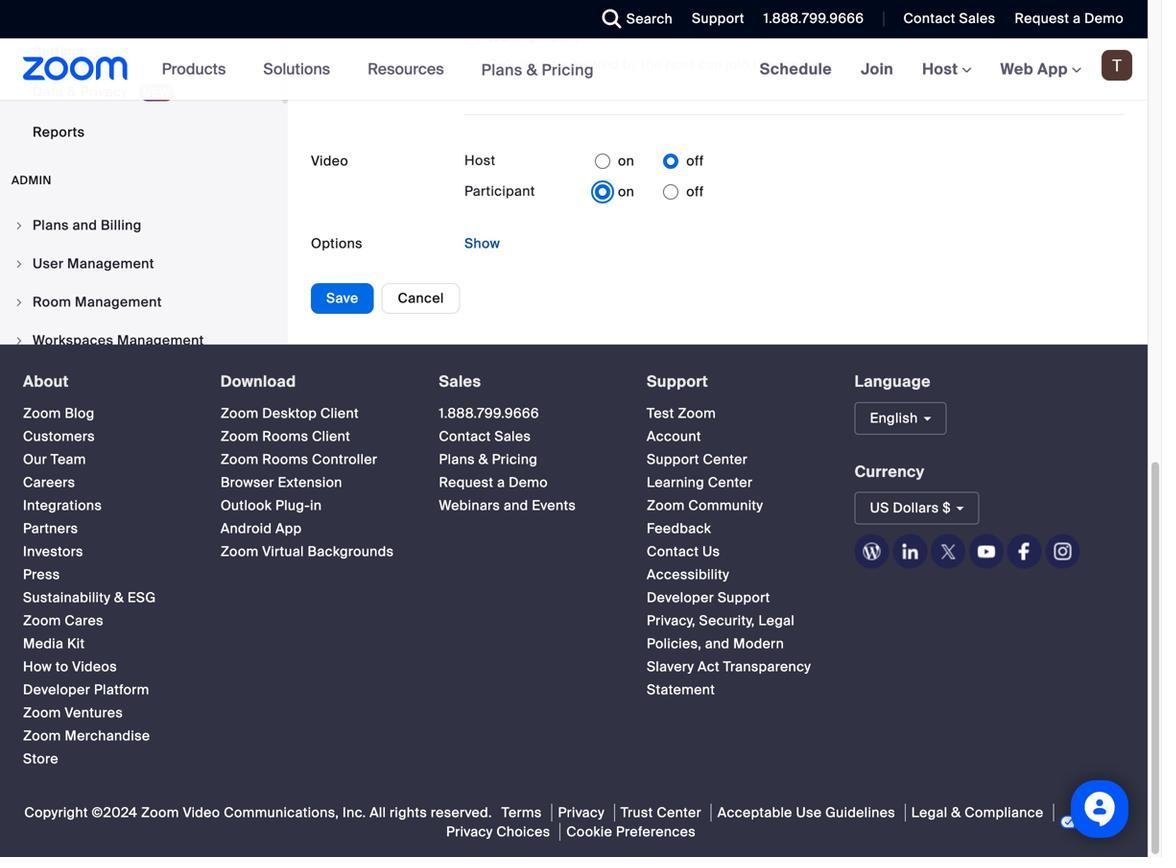 Task type: vqa. For each thing, say whether or not it's contained in the screenshot.
the bottommost App
yes



Task type: locate. For each thing, give the bounding box(es) containing it.
resources button
[[368, 38, 453, 100]]

1 vertical spatial app
[[276, 520, 302, 538]]

test zoom link
[[647, 405, 716, 422]]

1 rooms from the top
[[262, 428, 309, 445]]

& right only
[[527, 60, 538, 80]]

1.888.799.9666 down sales link
[[439, 405, 540, 422]]

0 vertical spatial off
[[687, 152, 704, 170]]

cares
[[65, 612, 104, 630]]

sales up host dropdown button
[[960, 10, 996, 27]]

right image inside workspaces management menu item
[[13, 335, 25, 347]]

1 horizontal spatial a
[[1074, 10, 1081, 27]]

and inside plans and billing menu item
[[72, 217, 97, 234]]

& down 1.888.799.9666 link
[[479, 451, 489, 468]]

rights
[[390, 804, 427, 822]]

0 vertical spatial sales
[[960, 10, 996, 27]]

right image
[[13, 220, 25, 232], [13, 259, 25, 270], [13, 335, 25, 347]]

1 vertical spatial off
[[687, 183, 704, 201]]

press link
[[23, 566, 60, 584]]

pricing
[[542, 60, 594, 80], [492, 451, 538, 468]]

0 horizontal spatial plans
[[33, 217, 69, 234]]

0 vertical spatial host
[[923, 59, 963, 79]]

sustainability & esg link
[[23, 589, 156, 607]]

careers link
[[23, 474, 75, 491]]

resources
[[368, 59, 444, 79]]

on inside host option group
[[618, 152, 635, 170]]

1 vertical spatial sales
[[439, 372, 481, 392]]

1 vertical spatial right image
[[13, 259, 25, 270]]

0 horizontal spatial demo
[[509, 474, 548, 491]]

1 vertical spatial legal
[[912, 804, 948, 822]]

room
[[540, 29, 579, 46], [33, 294, 71, 311]]

the right by
[[641, 56, 663, 74]]

us
[[703, 543, 721, 561]]

0 vertical spatial and
[[72, 217, 97, 234]]

contact sales link
[[890, 0, 1001, 38], [904, 10, 996, 27], [439, 428, 531, 445]]

video left communications,
[[183, 804, 220, 822]]

1 right image from the top
[[13, 220, 25, 232]]

& for plans
[[527, 60, 538, 80]]

acceptable
[[718, 804, 793, 822]]

0 vertical spatial 1.888.799.9666
[[764, 10, 865, 27]]

a inside 1.888.799.9666 contact sales plans & pricing request a demo webinars and events
[[497, 474, 505, 491]]

0 horizontal spatial host
[[465, 152, 496, 169]]

2 horizontal spatial plans
[[482, 60, 523, 80]]

support up test zoom link
[[647, 372, 709, 392]]

0 vertical spatial pricing
[[542, 60, 594, 80]]

& left compliance
[[952, 804, 962, 822]]

2 off from the top
[[687, 183, 704, 201]]

center up community
[[708, 474, 753, 491]]

0 horizontal spatial 1.888.799.9666
[[439, 405, 540, 422]]

off up 'participant' 'option group'
[[687, 152, 704, 170]]

zoom desktop client link
[[221, 405, 359, 422]]

1 vertical spatial request
[[439, 474, 494, 491]]

a up web app dropdown button
[[1074, 10, 1081, 27]]

0 vertical spatial management
[[67, 255, 154, 273]]

on inside 'participant' 'option group'
[[618, 183, 635, 201]]

0 horizontal spatial contact
[[439, 428, 491, 445]]

careers
[[23, 474, 75, 491]]

1 vertical spatial on
[[618, 183, 635, 201]]

legal & compliance link
[[905, 804, 1050, 822]]

2 vertical spatial privacy
[[446, 823, 493, 841]]

off for host
[[687, 152, 704, 170]]

profile picture image
[[1102, 50, 1133, 81]]

contact sales
[[904, 10, 996, 27]]

& left the esg
[[114, 589, 124, 607]]

0 vertical spatial client
[[321, 405, 359, 422]]

learning
[[647, 474, 705, 491]]

user management
[[33, 255, 154, 273]]

acceptable use guidelines link
[[711, 804, 902, 822]]

admin menu menu
[[0, 208, 282, 476]]

webinars and events link
[[439, 497, 576, 514]]

2 vertical spatial management
[[117, 332, 204, 350]]

the right the join
[[753, 56, 775, 74]]

1 vertical spatial host
[[465, 152, 496, 169]]

0 vertical spatial a
[[1074, 10, 1081, 27]]

©2024
[[92, 804, 138, 822]]

test zoom account support center learning center zoom community feedback contact us accessibility developer support privacy, security, legal policies, and modern slavery act transparency statement
[[647, 405, 811, 699]]

request inside 1.888.799.9666 contact sales plans & pricing request a demo webinars and events
[[439, 474, 494, 491]]

center up the learning center "link"
[[703, 451, 748, 468]]

1.888.799.9666 button
[[750, 0, 869, 38], [764, 10, 865, 27]]

off inside host option group
[[687, 152, 704, 170]]

banner
[[0, 38, 1148, 101]]

1.888.799.9666 inside 1.888.799.9666 contact sales plans & pricing request a demo webinars and events
[[439, 405, 540, 422]]

data
[[33, 83, 64, 101]]

rooms down desktop
[[262, 428, 309, 445]]

2 vertical spatial and
[[705, 635, 730, 653]]

1 vertical spatial a
[[497, 474, 505, 491]]

request up webinars
[[439, 474, 494, 491]]

& inside 1.888.799.9666 contact sales plans & pricing request a demo webinars and events
[[479, 451, 489, 468]]

2 horizontal spatial and
[[705, 635, 730, 653]]

host up participant
[[465, 152, 496, 169]]

1 off from the top
[[687, 152, 704, 170]]

plans & pricing link
[[482, 60, 594, 80], [482, 60, 594, 80], [439, 451, 538, 468]]

participant option group
[[595, 177, 704, 208]]

right image for workspaces management
[[13, 335, 25, 347]]

1 horizontal spatial sales
[[495, 428, 531, 445]]

1 vertical spatial client
[[312, 428, 351, 445]]

contact down feedback
[[647, 543, 699, 561]]

1 vertical spatial center
[[708, 474, 753, 491]]

legal & compliance
[[912, 804, 1044, 822]]

1 vertical spatial contact
[[439, 428, 491, 445]]

0 vertical spatial app
[[1038, 59, 1069, 79]]

contact
[[904, 10, 956, 27], [439, 428, 491, 445], [647, 543, 699, 561]]

1 vertical spatial plans
[[33, 217, 69, 234]]

&
[[527, 60, 538, 80], [67, 83, 77, 101], [479, 451, 489, 468], [114, 589, 124, 607], [952, 804, 962, 822]]

and inside 1.888.799.9666 contact sales plans & pricing request a demo webinars and events
[[504, 497, 529, 514]]

center
[[703, 451, 748, 468], [708, 474, 753, 491], [657, 804, 702, 822]]

host button
[[923, 59, 972, 79]]

1.888.799.9666 for 1.888.799.9666
[[764, 10, 865, 27]]

store
[[23, 750, 58, 768]]

developer down the accessibility
[[647, 589, 714, 607]]

pricing up webinars and events link
[[492, 451, 538, 468]]

0 horizontal spatial video
[[183, 804, 220, 822]]

1 horizontal spatial room
[[540, 29, 579, 46]]

app
[[1038, 59, 1069, 79], [276, 520, 302, 538]]

modern
[[734, 635, 785, 653]]

sales inside 1.888.799.9666 contact sales plans & pricing request a demo webinars and events
[[495, 428, 531, 445]]

pricing inside product information navigation
[[542, 60, 594, 80]]

plans & pricing
[[482, 60, 594, 80]]

0 vertical spatial video
[[311, 152, 349, 170]]

request
[[1015, 10, 1070, 27], [439, 474, 494, 491]]

0 horizontal spatial pricing
[[492, 451, 538, 468]]

0 vertical spatial request
[[1015, 10, 1070, 27]]

management up workspaces management
[[75, 294, 162, 311]]

accessibility link
[[647, 566, 730, 584]]

0 vertical spatial legal
[[759, 612, 795, 630]]

0 horizontal spatial a
[[497, 474, 505, 491]]

right image down admin
[[13, 220, 25, 232]]

privacy inside "personal menu" menu
[[80, 83, 128, 101]]

copyright
[[24, 804, 88, 822]]

video up options
[[311, 152, 349, 170]]

0 vertical spatial developer
[[647, 589, 714, 607]]

2 vertical spatial plans
[[439, 451, 475, 468]]

on up 'participant' 'option group'
[[618, 152, 635, 170]]

1 horizontal spatial and
[[504, 497, 529, 514]]

right image for plans and billing
[[13, 220, 25, 232]]

zoom rooms controller link
[[221, 451, 378, 468]]

0 vertical spatial privacy
[[80, 83, 128, 101]]

plans up "user"
[[33, 217, 69, 234]]

0 vertical spatial contact
[[904, 10, 956, 27]]

1 vertical spatial developer
[[23, 681, 90, 699]]

1 horizontal spatial video
[[311, 152, 349, 170]]

statement
[[647, 681, 716, 699]]

support up security,
[[718, 589, 771, 607]]

app right web at the right top
[[1038, 59, 1069, 79]]

save
[[326, 290, 359, 307]]

app inside zoom desktop client zoom rooms client zoom rooms controller browser extension outlook plug-in android app zoom virtual backgrounds
[[276, 520, 302, 538]]

off down host option group
[[687, 183, 704, 201]]

by
[[623, 56, 638, 74]]

our team link
[[23, 451, 86, 468]]

& inside 'zoom blog customers our team careers integrations partners investors press sustainability & esg zoom cares media kit how to videos developer platform zoom ventures zoom merchandise store'
[[114, 589, 124, 607]]

to
[[56, 658, 69, 676]]

plans inside product information navigation
[[482, 60, 523, 80]]

developer inside test zoom account support center learning center zoom community feedback contact us accessibility developer support privacy, security, legal policies, and modern slavery act transparency statement
[[647, 589, 714, 607]]

1 horizontal spatial contact
[[647, 543, 699, 561]]

0 horizontal spatial the
[[641, 56, 663, 74]]

2 vertical spatial center
[[657, 804, 702, 822]]

right image down right image
[[13, 335, 25, 347]]

on down host option group
[[618, 183, 635, 201]]

1 horizontal spatial plans
[[439, 451, 475, 468]]

1 vertical spatial demo
[[509, 474, 548, 491]]

plans inside plans and billing menu item
[[33, 217, 69, 234]]

1 horizontal spatial host
[[923, 59, 963, 79]]

plans inside 1.888.799.9666 contact sales plans & pricing request a demo webinars and events
[[439, 451, 475, 468]]

demo
[[1085, 10, 1124, 27], [509, 474, 548, 491]]

management
[[67, 255, 154, 273], [75, 294, 162, 311], [117, 332, 204, 350]]

1 vertical spatial rooms
[[262, 451, 309, 468]]

and up act
[[705, 635, 730, 653]]

privacy down zoom logo at the left of the page
[[80, 83, 128, 101]]

management for room management
[[75, 294, 162, 311]]

1 horizontal spatial app
[[1038, 59, 1069, 79]]

& for legal
[[952, 804, 962, 822]]

0 vertical spatial right image
[[13, 220, 25, 232]]

integrations link
[[23, 497, 102, 514]]

room right right image
[[33, 294, 71, 311]]

1 on from the top
[[618, 152, 635, 170]]

copyright ©2024 zoom video communications, inc. all rights reserved. terms
[[24, 804, 542, 822]]

center up preferences
[[657, 804, 702, 822]]

right image inside user management menu item
[[13, 259, 25, 270]]

waiting
[[488, 29, 537, 46]]

privacy down reserved.
[[446, 823, 493, 841]]

contact down 1.888.799.9666 link
[[439, 428, 491, 445]]

developer support link
[[647, 589, 771, 607]]

legal
[[759, 612, 795, 630], [912, 804, 948, 822]]

workspaces
[[33, 332, 114, 350]]

request up web app dropdown button
[[1015, 10, 1070, 27]]

english button
[[855, 402, 947, 435]]

zoom
[[23, 405, 61, 422], [221, 405, 259, 422], [678, 405, 716, 422], [221, 428, 259, 445], [221, 451, 259, 468], [647, 497, 685, 514], [221, 543, 259, 561], [23, 612, 61, 630], [23, 704, 61, 722], [23, 727, 61, 745], [141, 804, 179, 822]]

english
[[871, 409, 919, 427]]

zoom cares link
[[23, 612, 104, 630]]

demo up profile picture
[[1085, 10, 1124, 27]]

2 vertical spatial right image
[[13, 335, 25, 347]]

app down plug-
[[276, 520, 302, 538]]

2 right image from the top
[[13, 259, 25, 270]]

room up users
[[540, 29, 579, 46]]

right image left "user"
[[13, 259, 25, 270]]

policies,
[[647, 635, 702, 653]]

& for data
[[67, 83, 77, 101]]

us dollars $ button
[[855, 492, 980, 525]]

2 vertical spatial contact
[[647, 543, 699, 561]]

room inside the security group
[[540, 29, 579, 46]]

save button
[[311, 283, 374, 314]]

join
[[861, 59, 894, 79]]

0 vertical spatial rooms
[[262, 428, 309, 445]]

0 horizontal spatial room
[[33, 294, 71, 311]]

sales down 1.888.799.9666 link
[[495, 428, 531, 445]]

products
[[162, 59, 226, 79]]

a up webinars and events link
[[497, 474, 505, 491]]

zoom rooms client link
[[221, 428, 351, 445]]

1 horizontal spatial 1.888.799.9666
[[764, 10, 865, 27]]

inc.
[[343, 804, 366, 822]]

1 horizontal spatial the
[[753, 56, 775, 74]]

on
[[618, 152, 635, 170], [618, 183, 635, 201]]

client
[[321, 405, 359, 422], [312, 428, 351, 445]]

& inside product information navigation
[[527, 60, 538, 80]]

press
[[23, 566, 60, 584]]

0 horizontal spatial sales
[[439, 372, 481, 392]]

and left events
[[504, 497, 529, 514]]

plans up webinars
[[439, 451, 475, 468]]

management down billing
[[67, 255, 154, 273]]

0 horizontal spatial and
[[72, 217, 97, 234]]

terms
[[502, 804, 542, 822]]

support down account
[[647, 451, 700, 468]]

merchandise
[[65, 727, 150, 745]]

1 vertical spatial room
[[33, 294, 71, 311]]

admin
[[12, 173, 52, 188]]

developer down to
[[23, 681, 90, 699]]

0 vertical spatial on
[[618, 152, 635, 170]]

admitted
[[561, 56, 619, 74]]

2 on from the top
[[618, 183, 635, 201]]

download link
[[221, 372, 296, 392]]

contact up host dropdown button
[[904, 10, 956, 27]]

off inside 'participant' 'option group'
[[687, 183, 704, 201]]

team
[[51, 451, 86, 468]]

room inside menu item
[[33, 294, 71, 311]]

1 vertical spatial management
[[75, 294, 162, 311]]

& down zoom logo at the left of the page
[[67, 83, 77, 101]]

0 horizontal spatial request
[[439, 474, 494, 491]]

1 horizontal spatial developer
[[647, 589, 714, 607]]

and inside test zoom account support center learning center zoom community feedback contact us accessibility developer support privacy, security, legal policies, and modern slavery act transparency statement
[[705, 635, 730, 653]]

plans down waiting on the left of page
[[482, 60, 523, 80]]

0 horizontal spatial legal
[[759, 612, 795, 630]]

personal menu menu
[[0, 0, 282, 154]]

and left billing
[[72, 217, 97, 234]]

privacy up cookie
[[558, 804, 605, 822]]

1 vertical spatial pricing
[[492, 451, 538, 468]]

2 horizontal spatial privacy
[[558, 804, 605, 822]]

2 vertical spatial sales
[[495, 428, 531, 445]]

community
[[689, 497, 764, 514]]

host down the contact sales
[[923, 59, 963, 79]]

android
[[221, 520, 272, 538]]

management down room management menu item
[[117, 332, 204, 350]]

3 right image from the top
[[13, 335, 25, 347]]

cancel
[[398, 290, 444, 307]]

0 horizontal spatial privacy
[[80, 83, 128, 101]]

0 vertical spatial plans
[[482, 60, 523, 80]]

integrations
[[23, 497, 102, 514]]

1 vertical spatial and
[[504, 497, 529, 514]]

and
[[72, 217, 97, 234], [504, 497, 529, 514], [705, 635, 730, 653]]

right image for user management
[[13, 259, 25, 270]]

pricing down "waiting room"
[[542, 60, 594, 80]]

preferences
[[616, 823, 696, 841]]

0 horizontal spatial developer
[[23, 681, 90, 699]]

rooms down zoom rooms client link
[[262, 451, 309, 468]]

right image inside plans and billing menu item
[[13, 220, 25, 232]]

legal up modern
[[759, 612, 795, 630]]

1 vertical spatial 1.888.799.9666
[[439, 405, 540, 422]]

video
[[311, 152, 349, 170], [183, 804, 220, 822]]

data & privacy link
[[0, 73, 282, 112]]

legal right guidelines
[[912, 804, 948, 822]]

1 horizontal spatial privacy
[[446, 823, 493, 841]]

0 vertical spatial demo
[[1085, 10, 1124, 27]]

sales up 1.888.799.9666 link
[[439, 372, 481, 392]]

1 horizontal spatial legal
[[912, 804, 948, 822]]

0 vertical spatial room
[[540, 29, 579, 46]]

demo up webinars and events link
[[509, 474, 548, 491]]

0 horizontal spatial app
[[276, 520, 302, 538]]

& inside "personal menu" menu
[[67, 83, 77, 101]]

off for participant
[[687, 183, 704, 201]]

1 horizontal spatial pricing
[[542, 60, 594, 80]]

1 vertical spatial video
[[183, 804, 220, 822]]

show button
[[465, 229, 500, 259]]

1.888.799.9666 up 'meeting'
[[764, 10, 865, 27]]

about link
[[23, 372, 69, 392]]

room management
[[33, 294, 162, 311]]



Task type: describe. For each thing, give the bounding box(es) containing it.
management for user management
[[67, 255, 154, 273]]

only
[[488, 56, 517, 74]]

download
[[221, 372, 296, 392]]

app inside meetings navigation
[[1038, 59, 1069, 79]]

plans for plans and billing
[[33, 217, 69, 234]]

support up can
[[692, 10, 745, 27]]

solutions button
[[263, 38, 339, 100]]

esg
[[128, 589, 156, 607]]

2 rooms from the top
[[262, 451, 309, 468]]

banner containing products
[[0, 38, 1148, 101]]

us
[[871, 499, 890, 517]]

compliance
[[965, 804, 1044, 822]]

right image
[[13, 297, 25, 308]]

web app
[[1001, 59, 1069, 79]]

privacy, security, legal policies, and modern slavery act transparency statement link
[[647, 612, 811, 699]]

demo inside 1.888.799.9666 contact sales plans & pricing request a demo webinars and events
[[509, 474, 548, 491]]

feedback button
[[647, 520, 712, 538]]

investors link
[[23, 543, 83, 561]]

2 the from the left
[[753, 56, 775, 74]]

pricing inside 1.888.799.9666 contact sales plans & pricing request a demo webinars and events
[[492, 451, 538, 468]]

settings link
[[0, 33, 282, 71]]

data & privacy
[[33, 83, 131, 101]]

browser
[[221, 474, 274, 491]]

zoom blog customers our team careers integrations partners investors press sustainability & esg zoom cares media kit how to videos developer platform zoom ventures zoom merchandise store
[[23, 405, 156, 768]]

meetings navigation
[[746, 38, 1148, 101]]

sales link
[[439, 372, 481, 392]]

customers
[[23, 428, 95, 445]]

slavery
[[647, 658, 694, 676]]

media
[[23, 635, 64, 653]]

kit
[[67, 635, 85, 653]]

1.888.799.9666 for 1.888.799.9666 contact sales plans & pricing request a demo webinars and events
[[439, 405, 540, 422]]

zoom ventures link
[[23, 704, 123, 722]]

join link
[[847, 38, 908, 100]]

ventures
[[65, 704, 123, 722]]

customers link
[[23, 428, 95, 445]]

1 the from the left
[[641, 56, 663, 74]]

search
[[627, 10, 673, 28]]

how to videos link
[[23, 658, 117, 676]]

1 vertical spatial privacy
[[558, 804, 605, 822]]

users
[[521, 56, 557, 74]]

solutions
[[263, 59, 330, 79]]

billing
[[101, 217, 142, 234]]

privacy inside 'your privacy choices'
[[446, 823, 493, 841]]

zoom blog link
[[23, 405, 95, 422]]

accessibility
[[647, 566, 730, 584]]

privacy,
[[647, 612, 696, 630]]

user management menu item
[[0, 246, 282, 283]]

join
[[726, 56, 750, 74]]

your privacy choices
[[446, 804, 1124, 841]]

zoom merchandise store link
[[23, 727, 150, 768]]

$
[[943, 499, 951, 517]]

sustainability
[[23, 589, 111, 607]]

desktop
[[262, 405, 317, 422]]

currency
[[855, 462, 925, 482]]

partners link
[[23, 520, 78, 538]]

us dollars $
[[871, 499, 951, 517]]

zoom logo image
[[23, 57, 128, 81]]

trust
[[621, 804, 653, 822]]

plans for plans & pricing
[[482, 60, 523, 80]]

cookie preferences link
[[560, 823, 702, 841]]

trust center link
[[614, 804, 708, 822]]

contact inside 1.888.799.9666 contact sales plans & pricing request a demo webinars and events
[[439, 428, 491, 445]]

0 vertical spatial center
[[703, 451, 748, 468]]

1 horizontal spatial request
[[1015, 10, 1070, 27]]

your privacy choices link
[[446, 804, 1124, 841]]

2 horizontal spatial sales
[[960, 10, 996, 27]]

learning center link
[[647, 474, 753, 491]]

settings
[[33, 43, 88, 61]]

use
[[796, 804, 822, 822]]

on for participant
[[618, 183, 635, 201]]

search button
[[588, 0, 678, 38]]

show
[[465, 235, 500, 253]]

1 horizontal spatial demo
[[1085, 10, 1124, 27]]

management for workspaces management
[[117, 332, 204, 350]]

choices
[[497, 823, 551, 841]]

act
[[698, 658, 720, 676]]

media kit link
[[23, 635, 85, 653]]

reserved.
[[431, 804, 492, 822]]

room management menu item
[[0, 284, 282, 321]]

participant
[[465, 182, 535, 200]]

plans and billing menu item
[[0, 208, 282, 244]]

2 horizontal spatial contact
[[904, 10, 956, 27]]

guidelines
[[826, 804, 896, 822]]

products button
[[162, 38, 235, 100]]

product information navigation
[[147, 38, 609, 101]]

workspaces management
[[33, 332, 204, 350]]

terms link
[[496, 804, 548, 822]]

how
[[23, 658, 52, 676]]

plug-
[[276, 497, 310, 514]]

webinars
[[439, 497, 500, 514]]

all
[[370, 804, 386, 822]]

security group
[[465, 0, 1125, 75]]

host option group
[[595, 146, 704, 177]]

zoom desktop client zoom rooms client zoom rooms controller browser extension outlook plug-in android app zoom virtual backgrounds
[[221, 405, 394, 561]]

browser extension link
[[221, 474, 343, 491]]

reports link
[[0, 114, 282, 152]]

zoom community link
[[647, 497, 764, 514]]

about
[[23, 372, 69, 392]]

contact inside test zoom account support center learning center zoom community feedback contact us accessibility developer support privacy, security, legal policies, and modern slavery act transparency statement
[[647, 543, 699, 561]]

host
[[666, 56, 695, 74]]

developer inside 'zoom blog customers our team careers integrations partners investors press sustainability & esg zoom cares media kit how to videos developer platform zoom ventures zoom merchandise store'
[[23, 681, 90, 699]]

communications,
[[224, 804, 339, 822]]

contact us link
[[647, 543, 721, 561]]

legal inside test zoom account support center learning center zoom community feedback contact us accessibility developer support privacy, security, legal policies, and modern slavery act transparency statement
[[759, 612, 795, 630]]

workspaces management menu item
[[0, 323, 282, 359]]

options
[[311, 235, 363, 253]]

on for host
[[618, 152, 635, 170]]

host inside meetings navigation
[[923, 59, 963, 79]]

cancel button
[[382, 283, 461, 314]]



